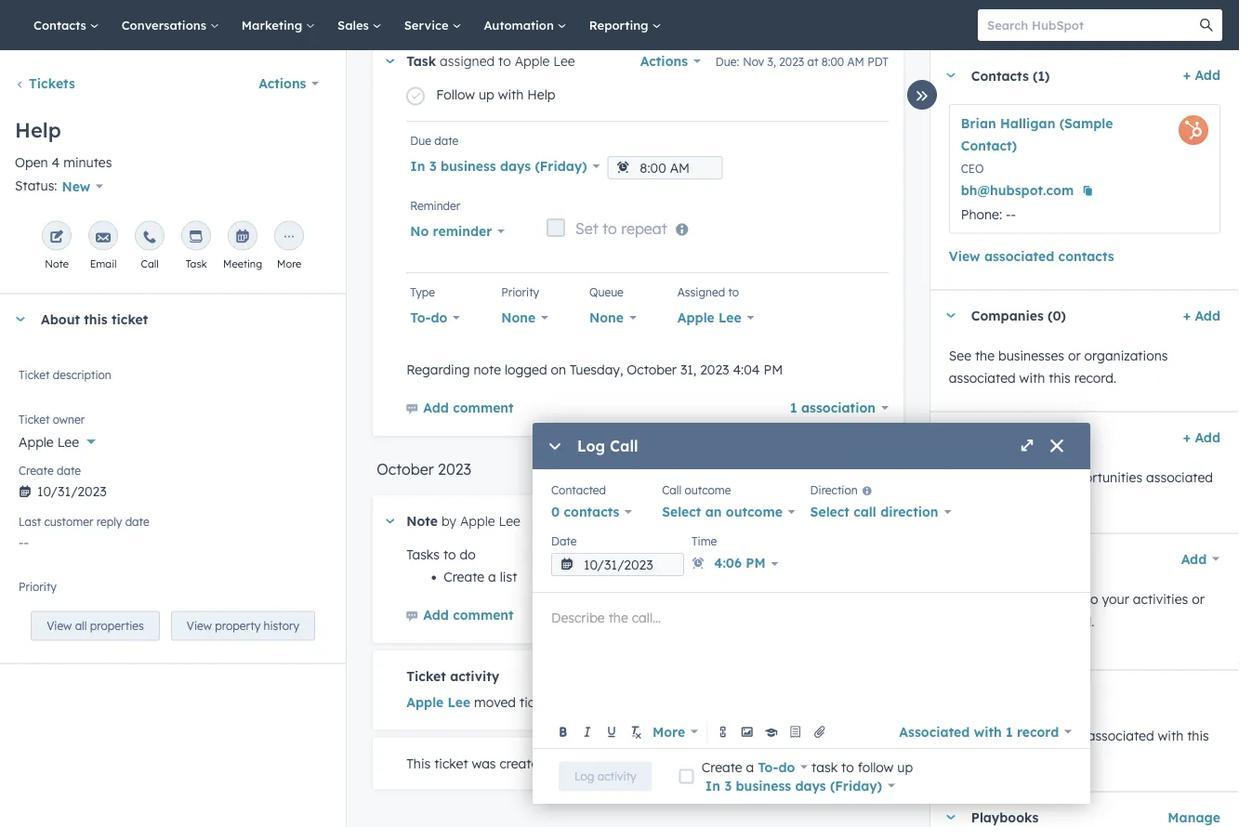 Task type: locate. For each thing, give the bounding box(es) containing it.
1 horizontal spatial or
[[1192, 591, 1205, 607]]

task image
[[189, 230, 204, 245]]

to-do button left task at the bottom right
[[758, 756, 808, 779]]

1 horizontal spatial by
[[550, 756, 565, 772]]

2 horizontal spatial ticket
[[520, 695, 554, 711]]

0 horizontal spatial date
[[57, 464, 81, 478]]

open 4 minutes
[[15, 154, 112, 171]]

2 none button from the left
[[590, 305, 637, 331]]

1 vertical spatial ticket
[[520, 695, 554, 711]]

the inside the track the revenue opportunities associated with this record.
[[986, 469, 1005, 485]]

0 horizontal spatial in 3 business days (friday) button
[[410, 154, 600, 180]]

create left list
[[444, 569, 485, 586]]

see left record
[[949, 728, 972, 744]]

the down companies
[[975, 347, 995, 364]]

at
[[808, 55, 819, 69], [808, 515, 819, 529], [809, 757, 820, 771]]

2 vertical spatial + add button
[[1183, 426, 1221, 449]]

tasks to do create a list
[[407, 547, 517, 586]]

caret image inside about this ticket dropdown button
[[15, 317, 26, 322]]

days inside the task options element
[[500, 159, 531, 175]]

sales
[[338, 17, 373, 33]]

a left list
[[488, 569, 496, 586]]

31, up "4:06 pm"
[[763, 515, 776, 529]]

associated right opportunities
[[1147, 469, 1213, 485]]

1 vertical spatial outcome
[[726, 504, 783, 520]]

task
[[407, 53, 436, 70], [186, 257, 207, 270]]

1 + from the top
[[1183, 67, 1191, 83]]

at for 4:04
[[808, 515, 819, 529]]

1 horizontal spatial do
[[460, 547, 476, 563]]

0 vertical spatial call
[[141, 257, 159, 270]]

contacts inside contacts (1) dropdown button
[[971, 67, 1029, 83]]

1 vertical spatial + add button
[[1183, 305, 1221, 327]]

none button down queue
[[590, 305, 637, 331]]

date up "customer"
[[57, 464, 81, 478]]

1 vertical spatial do
[[460, 547, 476, 563]]

pm inside regarding note logged on tuesday, october 31, 2023 4:04 pm button
[[764, 362, 783, 378]]

1 horizontal spatial none
[[590, 310, 624, 326]]

0 horizontal spatial to-do
[[410, 310, 448, 326]]

Ticket description text field
[[19, 365, 328, 402]]

the right associated
[[975, 728, 995, 744]]

1 horizontal spatial in 3 business days (friday) button
[[706, 775, 895, 797]]

this inside see the conversations associated with this record.
[[1188, 728, 1209, 744]]

help up open
[[15, 117, 61, 143]]

(0) inside dropdown button
[[1012, 429, 1030, 446]]

0 horizontal spatial 3
[[429, 159, 437, 175]]

set
[[576, 220, 599, 238]]

do down type
[[431, 310, 448, 326]]

1 vertical spatial to-
[[758, 759, 779, 775]]

0 vertical spatial actions
[[640, 53, 688, 70]]

due
[[410, 134, 431, 148]]

+ add button
[[1183, 64, 1221, 86], [1183, 305, 1221, 327], [1183, 426, 1221, 449]]

(0) right deals
[[1012, 429, 1030, 446]]

1 none from the left
[[501, 310, 536, 326]]

1 vertical spatial (0)
[[1012, 429, 1030, 446]]

actions button for task assigned to apple lee
[[640, 49, 701, 75]]

none down queue
[[590, 310, 624, 326]]

3 + from the top
[[1183, 429, 1191, 445]]

apple right created
[[569, 756, 606, 772]]

october
[[627, 362, 677, 378], [377, 461, 434, 479]]

0 vertical spatial oct
[[741, 515, 759, 529]]

2 horizontal spatial do
[[779, 759, 795, 775]]

(0)
[[1048, 308, 1066, 324], [1012, 429, 1030, 446]]

call right 'minimize dialog' image
[[610, 437, 638, 456]]

0 horizontal spatial contacts
[[33, 17, 90, 33]]

3
[[429, 159, 437, 175], [725, 778, 732, 794]]

deals (0)
[[971, 429, 1030, 446]]

3 see from the top
[[949, 728, 972, 744]]

pm inside the 4:06 pm popup button
[[746, 555, 766, 572]]

the for conversations
[[975, 728, 995, 744]]

select left option
[[19, 587, 56, 603]]

2 horizontal spatial apple lee
[[678, 310, 742, 326]]

lee down ticket activity on the left bottom of page
[[448, 695, 471, 711]]

october inside button
[[627, 362, 677, 378]]

marketing link
[[230, 0, 326, 50]]

to- inside the task options element
[[410, 310, 431, 326]]

select for select call direction
[[810, 504, 850, 520]]

phone:
[[961, 206, 1003, 222]]

date inside the task options element
[[434, 134, 459, 148]]

0 vertical spatial days
[[500, 159, 531, 175]]

0 contacts
[[551, 504, 620, 520]]

brian
[[961, 115, 997, 132]]

date for create date
[[57, 464, 81, 478]]

at for 4:03
[[809, 757, 820, 771]]

oct left task at the bottom right
[[742, 757, 760, 771]]

apple lee for assigned
[[678, 310, 742, 326]]

caret image for companies (0)
[[945, 313, 957, 318]]

2 vertical spatial call
[[662, 483, 682, 497]]

0 vertical spatial up
[[479, 87, 494, 103]]

in 3 business days (friday) button
[[410, 154, 600, 180], [706, 775, 895, 797]]

1 see from the top
[[949, 347, 972, 364]]

tickets link
[[15, 75, 75, 92]]

2 + add from the top
[[1183, 307, 1221, 324]]

1 none button from the left
[[501, 305, 549, 331]]

1 vertical spatial comment
[[453, 608, 514, 624]]

caret image for about this ticket
[[15, 317, 26, 322]]

view for view property history
[[187, 619, 212, 633]]

0 vertical spatial caret image
[[945, 73, 957, 78]]

0 vertical spatial in 3 business days (friday)
[[410, 159, 587, 175]]

with down businesses
[[1020, 370, 1045, 386]]

by up tasks to do create a list
[[442, 514, 457, 530]]

contacts inside contacts link
[[33, 17, 90, 33]]

ticket
[[112, 311, 148, 327], [520, 695, 554, 711], [434, 756, 468, 772]]

0 vertical spatial ticket
[[19, 368, 50, 382]]

contacts left (1)
[[971, 67, 1029, 83]]

this ticket was created by apple lee
[[407, 756, 633, 772]]

october up the note by apple lee on the bottom of page
[[377, 461, 434, 479]]

at left 8:00
[[808, 55, 819, 69]]

log inside button
[[575, 770, 595, 784]]

an for option
[[59, 587, 75, 603]]

1 vertical spatial +
[[1183, 307, 1191, 324]]

to- down type
[[410, 310, 431, 326]]

0 vertical spatial date
[[434, 134, 459, 148]]

queue
[[590, 285, 624, 299]]

1 horizontal spatial apple lee button
[[569, 753, 633, 775]]

Search HubSpot search field
[[978, 9, 1206, 41]]

oct up "4:06 pm"
[[741, 515, 759, 529]]

in 3 business days (friday) inside the task options element
[[410, 159, 587, 175]]

an
[[705, 504, 722, 520], [59, 587, 75, 603]]

option
[[78, 587, 118, 603]]

this up the manage link
[[1188, 728, 1209, 744]]

note by apple lee
[[407, 514, 521, 530]]

the inside see the businesses or organizations associated with this record.
[[975, 347, 995, 364]]

0 horizontal spatial task
[[186, 257, 207, 270]]

to-do button down type
[[410, 305, 460, 331]]

0 horizontal spatial apple lee button
[[407, 692, 471, 714]]

add comment down 'note'
[[423, 400, 514, 416]]

select for select an option
[[19, 587, 56, 603]]

ticket
[[19, 368, 50, 382], [19, 413, 50, 427], [407, 669, 446, 685]]

on
[[551, 362, 566, 378]]

0 vertical spatial 4:04
[[733, 362, 760, 378]]

0 vertical spatial see
[[949, 347, 972, 364]]

comment for 1st add comment button
[[453, 400, 514, 416]]

0 horizontal spatial activity
[[450, 669, 500, 685]]

0 horizontal spatial or
[[1068, 347, 1081, 364]]

comment down list
[[453, 608, 514, 624]]

due: nov 3, 2023 at 8:00 am pdt
[[716, 55, 889, 69]]

outcome up select an outcome
[[685, 483, 731, 497]]

add comment button down regarding
[[407, 397, 514, 422]]

0 horizontal spatial 4:04
[[733, 362, 760, 378]]

caret image
[[386, 59, 395, 64], [945, 313, 957, 318], [15, 317, 26, 322]]

2 vertical spatial ticket
[[434, 756, 468, 772]]

create up last
[[19, 464, 54, 478]]

oct for oct 31, 2023 at 4:04 pm pdt
[[741, 515, 759, 529]]

3,
[[768, 55, 776, 69]]

1 vertical spatial priority
[[19, 580, 57, 594]]

0 horizontal spatial up
[[479, 87, 494, 103]]

at left 4:03
[[809, 757, 820, 771]]

comment down 'note'
[[453, 400, 514, 416]]

contacts up companies (0) "dropdown button"
[[1059, 248, 1114, 264]]

help down task assigned to apple lee
[[527, 87, 556, 103]]

0 horizontal spatial (friday)
[[535, 159, 587, 175]]

record. down organizations
[[1075, 370, 1117, 386]]

0 vertical spatial in
[[410, 159, 425, 175]]

-
[[1006, 206, 1011, 222], [1011, 206, 1016, 222]]

0 horizontal spatial note
[[45, 257, 69, 270]]

+ for contacts (1)
[[1183, 67, 1191, 83]]

1 comment from the top
[[453, 400, 514, 416]]

view associated contacts link
[[949, 245, 1114, 267]]

1 + add from the top
[[1183, 67, 1221, 83]]

0 vertical spatial note
[[45, 257, 69, 270]]

pdt
[[868, 55, 889, 69], [868, 515, 889, 529], [868, 757, 889, 771]]

1 horizontal spatial days
[[795, 778, 826, 794]]

more image
[[282, 230, 297, 245]]

2 vertical spatial +
[[1183, 429, 1191, 445]]

(friday) for in 3 business days (friday) popup button in the task options element
[[535, 159, 587, 175]]

in 3 business days (friday)
[[410, 159, 587, 175], [706, 778, 882, 794]]

actions button down call outcome
[[665, 509, 726, 535]]

apple inside the task options element
[[678, 310, 715, 326]]

0 vertical spatial to-
[[410, 310, 431, 326]]

by right created
[[550, 756, 565, 772]]

more
[[277, 257, 301, 270], [653, 724, 685, 740]]

4:06 pm
[[714, 555, 766, 572]]

add comment button
[[407, 397, 514, 422], [407, 605, 514, 629]]

0 horizontal spatial a
[[488, 569, 496, 586]]

ticket right "moved"
[[520, 695, 554, 711]]

automation link
[[473, 0, 578, 50]]

ticket for ticket activity
[[407, 669, 446, 685]]

logged
[[505, 362, 547, 378]]

0 horizontal spatial ticket
[[112, 311, 148, 327]]

31, down assigned
[[681, 362, 697, 378]]

1 horizontal spatial to-do
[[758, 759, 795, 775]]

view left property
[[187, 619, 212, 633]]

all
[[75, 619, 87, 633]]

2 comment from the top
[[453, 608, 514, 624]]

(0) inside "dropdown button"
[[1048, 308, 1066, 324]]

2 none from the left
[[590, 310, 624, 326]]

0 vertical spatial an
[[705, 504, 722, 520]]

this down attached
[[1027, 613, 1049, 629]]

log for log activity
[[575, 770, 595, 784]]

0 vertical spatial outcome
[[685, 483, 731, 497]]

brian halligan (sample contact) link
[[961, 115, 1113, 154]]

caret image inside contacts (1) dropdown button
[[945, 73, 957, 78]]

apple lee button down ticket activity on the left bottom of page
[[407, 692, 471, 714]]

contacts (1)
[[971, 67, 1050, 83]]

31, inside button
[[681, 362, 697, 378]]

with down task assigned to apple lee
[[498, 87, 524, 103]]

0 vertical spatial activity
[[450, 669, 500, 685]]

contact)
[[961, 138, 1017, 154]]

do inside the task options element
[[431, 310, 448, 326]]

apple down ticket activity on the left bottom of page
[[407, 695, 444, 711]]

1 + add button from the top
[[1183, 64, 1221, 86]]

date
[[434, 134, 459, 148], [57, 464, 81, 478], [125, 515, 149, 529]]

to-
[[410, 310, 431, 326], [758, 759, 779, 775]]

more button
[[649, 719, 702, 745]]

ticket left description
[[19, 368, 50, 382]]

do left task at the bottom right
[[779, 759, 795, 775]]

activity for ticket activity
[[450, 669, 500, 685]]

new
[[62, 178, 91, 194]]

apple down automation 'link' on the top
[[515, 53, 550, 70]]

apple lee button down assigned to
[[678, 305, 755, 331]]

(0) up businesses
[[1048, 308, 1066, 324]]

0 vertical spatial apple lee button
[[407, 692, 471, 714]]

1 horizontal spatial october
[[627, 362, 677, 378]]

2 vertical spatial pdt
[[868, 757, 889, 771]]

0 horizontal spatial more
[[277, 257, 301, 270]]

2 vertical spatial see
[[949, 728, 972, 744]]

or right activities
[[1192, 591, 1205, 607]]

lee down automation 'link' on the top
[[554, 53, 575, 70]]

+ add for contacts (1)
[[1183, 67, 1221, 83]]

actions
[[640, 53, 688, 70], [259, 75, 306, 92], [665, 514, 713, 530]]

this inside the track the revenue opportunities associated with this record.
[[979, 491, 1000, 508]]

view left the all on the bottom
[[47, 619, 72, 633]]

with down 'track'
[[949, 491, 975, 508]]

select an option
[[19, 587, 118, 603]]

caret image
[[945, 73, 957, 78], [386, 519, 395, 524], [945, 815, 957, 820]]

priority inside the task options element
[[501, 285, 539, 299]]

view down phone: at top right
[[949, 248, 981, 264]]

1 horizontal spatial apple lee
[[407, 695, 471, 711]]

status:
[[15, 178, 57, 194]]

0 vertical spatial add comment button
[[407, 397, 514, 422]]

last customer reply date
[[19, 515, 149, 529]]

files
[[999, 591, 1023, 607]]

0 horizontal spatial view
[[47, 619, 72, 633]]

actions button up follow up with help button
[[640, 49, 701, 75]]

the inside see the files attached to your activities or uploaded to this record.
[[975, 591, 995, 607]]

1 horizontal spatial activity
[[598, 770, 637, 784]]

priority up the logged
[[501, 285, 539, 299]]

reminder
[[433, 223, 492, 240]]

activity down ticket activity element
[[598, 770, 637, 784]]

outcome up "4:06 pm"
[[726, 504, 783, 520]]

none button for priority
[[501, 305, 549, 331]]

(friday)
[[535, 159, 587, 175], [830, 778, 882, 794]]

this right about
[[84, 311, 108, 327]]

2 see from the top
[[949, 591, 972, 607]]

0 vertical spatial (0)
[[1048, 308, 1066, 324]]

4:04 down direction
[[822, 515, 845, 529]]

0 horizontal spatial in 3 business days (friday)
[[410, 159, 587, 175]]

priority left option
[[19, 580, 57, 594]]

outcome inside select an outcome popup button
[[726, 504, 783, 520]]

ticket description
[[19, 368, 111, 382]]

1 horizontal spatial more
[[653, 724, 685, 740]]

caret image inside playbooks dropdown button
[[945, 815, 957, 820]]

view all properties
[[47, 619, 144, 633]]

1 vertical spatial log
[[575, 770, 595, 784]]

ticket owner
[[19, 413, 85, 427]]

0 horizontal spatial days
[[500, 159, 531, 175]]

track
[[949, 469, 982, 485]]

call
[[141, 257, 159, 270], [610, 437, 638, 456], [662, 483, 682, 497]]

contacts link
[[22, 0, 110, 50]]

task assigned to apple lee
[[407, 53, 575, 70]]

log right created
[[575, 770, 595, 784]]

apple lee down ticket owner
[[19, 434, 79, 450]]

1 vertical spatial in 3 business days (friday) button
[[706, 775, 895, 797]]

do for topmost to-do popup button
[[431, 310, 448, 326]]

2 - from the left
[[1011, 206, 1016, 222]]

0 vertical spatial create
[[19, 464, 54, 478]]

1 vertical spatial business
[[736, 778, 791, 794]]

contacts for contacts (1)
[[971, 67, 1029, 83]]

2023 inside button
[[700, 362, 729, 378]]

1 vertical spatial a
[[746, 759, 754, 775]]

0 horizontal spatial create
[[19, 464, 54, 478]]

do down the note by apple lee on the bottom of page
[[460, 547, 476, 563]]

the
[[975, 347, 995, 364], [986, 469, 1005, 485], [975, 591, 995, 607], [975, 728, 995, 744]]

lee left 0
[[499, 514, 521, 530]]

about this ticket
[[41, 311, 148, 327]]

pdt for oct 31, 2023 at 4:03 pm pdt
[[868, 757, 889, 771]]

to- left task at the bottom right
[[758, 759, 779, 775]]

+ add button for contacts (1)
[[1183, 64, 1221, 86]]

none up the logged
[[501, 310, 536, 326]]

(friday) down task to follow up
[[830, 778, 882, 794]]

caret image inside companies (0) "dropdown button"
[[945, 313, 957, 318]]

31, right create a
[[764, 757, 777, 771]]

note
[[45, 257, 69, 270], [407, 514, 438, 530]]

comment for 1st add comment button from the bottom
[[453, 608, 514, 624]]

in down create a
[[706, 778, 721, 794]]

the for revenue
[[986, 469, 1005, 485]]

note image
[[49, 230, 64, 245]]

actions for task assigned to apple lee
[[640, 53, 688, 70]]

business down due date
[[441, 159, 496, 175]]

0 vertical spatial comment
[[453, 400, 514, 416]]

organizations
[[1085, 347, 1168, 364]]

1 vertical spatial add comment button
[[407, 605, 514, 629]]

view for view associated contacts
[[949, 248, 981, 264]]

to-do inside the task options element
[[410, 310, 448, 326]]

actions up follow up with help button
[[640, 53, 688, 70]]

caret image left about
[[15, 317, 26, 322]]

apple lee inside the task options element
[[678, 310, 742, 326]]

manage
[[1168, 809, 1221, 826]]

apple lee down ticket activity on the left bottom of page
[[407, 695, 471, 711]]

to-do left task at the bottom right
[[758, 759, 795, 775]]

select down direction
[[810, 504, 850, 520]]

priority for none
[[501, 285, 539, 299]]

0 vertical spatial log
[[577, 437, 605, 456]]

see inside see the businesses or organizations associated with this record.
[[949, 347, 972, 364]]

1 vertical spatial contacts
[[971, 67, 1029, 83]]

view for view all properties
[[47, 619, 72, 633]]

0 horizontal spatial apple lee button
[[19, 423, 328, 454]]

1 vertical spatial days
[[795, 778, 826, 794]]

about this ticket button
[[0, 294, 328, 344]]

the right 'track'
[[986, 469, 1005, 485]]

at down direction
[[808, 515, 819, 529]]

HH:MM text field
[[607, 157, 723, 180]]

1 vertical spatial at
[[808, 515, 819, 529]]

this inside see the files attached to your activities or uploaded to this record.
[[1027, 613, 1049, 629]]

activity inside button
[[598, 770, 637, 784]]

2 pdt from the top
[[868, 515, 889, 529]]

1 vertical spatial contacts
[[564, 504, 620, 520]]

actions down marketing link
[[259, 75, 306, 92]]

1 vertical spatial oct
[[742, 757, 760, 771]]

actions up time
[[665, 514, 713, 530]]

3 pdt from the top
[[868, 757, 889, 771]]

in 3 business days (friday) down due date
[[410, 159, 587, 175]]

to-do for the bottom to-do popup button
[[758, 759, 795, 775]]

contacts inside popup button
[[564, 504, 620, 520]]

select an outcome button
[[662, 499, 796, 525]]

2 + add button from the top
[[1183, 305, 1221, 327]]

or inside see the files attached to your activities or uploaded to this record.
[[1192, 591, 1205, 607]]

0 vertical spatial in 3 business days (friday) button
[[410, 154, 600, 180]]

MM/DD/YYYY text field
[[551, 553, 684, 576]]

to right the 'set'
[[603, 220, 617, 238]]

(friday) inside the task options element
[[535, 159, 587, 175]]

associated
[[985, 248, 1055, 264], [949, 370, 1016, 386], [1147, 469, 1213, 485], [1088, 728, 1155, 744]]

0 horizontal spatial (0)
[[1012, 429, 1030, 446]]

0 horizontal spatial apple lee
[[19, 434, 79, 450]]

in down due
[[410, 159, 425, 175]]

2 horizontal spatial date
[[434, 134, 459, 148]]

3 + add button from the top
[[1183, 426, 1221, 449]]

lee
[[554, 53, 575, 70], [719, 310, 742, 326], [57, 434, 79, 450], [499, 514, 521, 530], [448, 695, 471, 711], [610, 756, 633, 772]]

due date
[[410, 134, 459, 148]]

companies (0) button
[[931, 291, 1176, 341]]

2 + from the top
[[1183, 307, 1191, 324]]

apple inside ticket activity element
[[407, 695, 444, 711]]

bh@hubspot.com link
[[961, 179, 1074, 202]]

the for files
[[975, 591, 995, 607]]

companies (0)
[[971, 308, 1066, 324]]

0 horizontal spatial to-do button
[[410, 305, 460, 331]]

add
[[1195, 67, 1221, 83], [1195, 307, 1221, 324], [423, 400, 449, 416], [1195, 429, 1221, 445], [1181, 551, 1207, 567], [423, 608, 449, 624]]

this down 'track'
[[979, 491, 1000, 508]]

to
[[499, 53, 511, 70], [603, 220, 617, 238], [728, 285, 739, 299], [443, 547, 456, 563], [1086, 591, 1099, 607], [1011, 613, 1023, 629], [842, 759, 854, 775]]

1 vertical spatial pdt
[[868, 515, 889, 529]]

call up select an outcome
[[662, 483, 682, 497]]

2 vertical spatial ticket
[[407, 669, 446, 685]]

businesses
[[999, 347, 1065, 364]]

1 add comment button from the top
[[407, 397, 514, 422]]

2 add comment button from the top
[[407, 605, 514, 629]]

see inside see the files attached to your activities or uploaded to this record.
[[949, 591, 972, 607]]

1 association button
[[790, 395, 889, 422]]

ticket activity element
[[373, 651, 904, 731]]

31,
[[681, 362, 697, 378], [763, 515, 776, 529], [764, 757, 777, 771]]

apple lee button for to
[[678, 305, 755, 331]]

associated down businesses
[[949, 370, 1016, 386]]

(0) for companies (0)
[[1048, 308, 1066, 324]]

date right 'reply'
[[125, 515, 149, 529]]

1 - from the left
[[1006, 206, 1011, 222]]

see inside see the conversations associated with this record.
[[949, 728, 972, 744]]

meeting image
[[235, 230, 250, 245]]

record.
[[1075, 370, 1117, 386], [1004, 491, 1046, 508], [1053, 613, 1095, 629], [949, 750, 991, 766]]

an left option
[[59, 587, 75, 603]]

1 vertical spatial in
[[706, 778, 721, 794]]

pdt for oct 31, 2023 at 4:04 pm pdt
[[868, 515, 889, 529]]

(friday) up the 'set'
[[535, 159, 587, 175]]

contacts
[[33, 17, 90, 33], [971, 67, 1029, 83]]

1 horizontal spatial none button
[[590, 305, 637, 331]]

4:04 inside button
[[733, 362, 760, 378]]

the inside see the conversations associated with this record.
[[975, 728, 995, 744]]

apple down ticket owner
[[19, 434, 54, 450]]

add comment button down tasks to do create a list
[[407, 605, 514, 629]]

do inside tasks to do create a list
[[460, 547, 476, 563]]

call for call
[[141, 257, 159, 270]]

actions button for note by apple lee
[[665, 509, 726, 535]]

0 vertical spatial by
[[442, 514, 457, 530]]

(friday) for the bottommost in 3 business days (friday) popup button
[[830, 778, 882, 794]]

with inside see the businesses or organizations associated with this record.
[[1020, 370, 1045, 386]]

1 horizontal spatial in
[[706, 778, 721, 794]]



Task type: describe. For each thing, give the bounding box(es) containing it.
none button for queue
[[590, 305, 637, 331]]

0 vertical spatial to-do button
[[410, 305, 460, 331]]

0 vertical spatial more
[[277, 257, 301, 270]]

in 3 business days (friday) button inside the task options element
[[410, 154, 600, 180]]

+ add button for companies (0)
[[1183, 305, 1221, 327]]

task for task assigned to apple lee
[[407, 53, 436, 70]]

0 vertical spatial at
[[808, 55, 819, 69]]

contacts for contacts
[[33, 17, 90, 33]]

assigned
[[440, 53, 495, 70]]

last
[[19, 515, 41, 529]]

1 vertical spatial october
[[377, 461, 434, 479]]

new button
[[57, 174, 115, 198]]

note
[[474, 362, 501, 378]]

to-do for topmost to-do popup button
[[410, 310, 448, 326]]

1 horizontal spatial in 3 business days (friday)
[[706, 778, 882, 794]]

help inside button
[[527, 87, 556, 103]]

up inside button
[[479, 87, 494, 103]]

call outcome
[[662, 483, 731, 497]]

a inside tasks to do create a list
[[488, 569, 496, 586]]

search image
[[1200, 19, 1213, 32]]

playbooks button
[[931, 793, 1161, 828]]

note for note by apple lee
[[407, 514, 438, 530]]

1 horizontal spatial call
[[610, 437, 638, 456]]

or inside see the businesses or organizations associated with this record.
[[1068, 347, 1081, 364]]

call
[[854, 504, 877, 520]]

service
[[404, 17, 452, 33]]

1 vertical spatial actions
[[259, 75, 306, 92]]

see for see the businesses or organizations associated with this record.
[[949, 347, 972, 364]]

an for outcome
[[705, 504, 722, 520]]

tuesday,
[[570, 362, 623, 378]]

automation
[[484, 17, 558, 33]]

regarding note logged on tuesday, october 31, 2023 4:04 pm
[[407, 362, 783, 378]]

activity for log activity
[[598, 770, 637, 784]]

call for call outcome
[[662, 483, 682, 497]]

to right task at the bottom right
[[842, 759, 854, 775]]

1 vertical spatial help
[[15, 117, 61, 143]]

0
[[551, 504, 560, 520]]

attached
[[1027, 591, 1082, 607]]

to down the files
[[1011, 613, 1023, 629]]

was
[[472, 756, 496, 772]]

apple up tasks to do create a list
[[460, 514, 495, 530]]

apple lee inside ticket activity element
[[407, 695, 471, 711]]

none for priority
[[501, 310, 536, 326]]

follow up with help button
[[436, 84, 874, 106]]

oct for oct 31, 2023 at 4:03 pm pdt
[[742, 757, 760, 771]]

31, for oct 31, 2023 at 4:04 pm pdt
[[763, 515, 776, 529]]

regarding note logged on tuesday, october 31, 2023 4:04 pm button
[[407, 359, 870, 382]]

to- for topmost to-do popup button
[[410, 310, 431, 326]]

select an option button
[[19, 577, 328, 608]]

this inside dropdown button
[[84, 311, 108, 327]]

3 inside the task options element
[[429, 159, 437, 175]]

history
[[264, 619, 299, 633]]

apple lee for ticket
[[19, 434, 79, 450]]

brian halligan (sample contact)
[[961, 115, 1113, 154]]

1 horizontal spatial date
[[125, 515, 149, 529]]

lee inside apple lee button
[[448, 695, 471, 711]]

associated inside the track the revenue opportunities associated with this record.
[[1147, 469, 1213, 485]]

activities
[[1133, 591, 1189, 607]]

ticket for ticket description
[[19, 368, 50, 382]]

created
[[500, 756, 547, 772]]

follow
[[436, 87, 475, 103]]

1 horizontal spatial contacts
[[1059, 248, 1114, 264]]

associated down phone: --
[[985, 248, 1055, 264]]

create for create a
[[702, 759, 743, 775]]

conversations link
[[110, 0, 230, 50]]

lee down owner
[[57, 434, 79, 450]]

oct 31, 2023 at 4:04 pm pdt
[[741, 515, 889, 529]]

phone: --
[[961, 206, 1016, 222]]

0 horizontal spatial 1
[[790, 400, 797, 416]]

1 add comment from the top
[[423, 400, 514, 416]]

create inside tasks to do create a list
[[444, 569, 485, 586]]

description
[[53, 368, 111, 382]]

(sample
[[1060, 115, 1113, 132]]

1 vertical spatial caret image
[[386, 519, 395, 524]]

apple lee button for owner
[[19, 423, 328, 454]]

open
[[15, 154, 48, 171]]

contacted
[[551, 483, 606, 497]]

view property history link
[[171, 611, 315, 641]]

create for create date
[[19, 464, 54, 478]]

about
[[41, 311, 80, 327]]

4:06
[[714, 555, 742, 572]]

log activity button
[[559, 762, 652, 792]]

record
[[1017, 724, 1059, 740]]

task
[[812, 759, 838, 775]]

associated inside see the conversations associated with this record.
[[1088, 728, 1155, 744]]

set to repeat
[[576, 220, 667, 238]]

in inside the task options element
[[410, 159, 425, 175]]

playbooks
[[971, 810, 1039, 826]]

october 2023
[[377, 461, 471, 479]]

to up follow up with help
[[499, 53, 511, 70]]

Create date text field
[[19, 475, 328, 504]]

select for select an outcome
[[662, 504, 701, 520]]

conversations
[[122, 17, 210, 33]]

more inside more popup button
[[653, 724, 685, 740]]

Last customer reply date text field
[[19, 526, 328, 555]]

task options element
[[407, 121, 889, 359]]

email image
[[96, 230, 111, 245]]

3 + add from the top
[[1183, 429, 1221, 445]]

associated
[[899, 724, 970, 740]]

1 vertical spatial to-do button
[[758, 756, 808, 779]]

1 association
[[790, 400, 876, 416]]

0 contacts button
[[551, 499, 632, 525]]

actions for note by apple lee
[[665, 514, 713, 530]]

moved
[[474, 695, 516, 711]]

this inside see the businesses or organizations associated with this record.
[[1049, 370, 1071, 386]]

bh@hubspot.com
[[961, 182, 1074, 199]]

log for log call
[[577, 437, 605, 456]]

with inside popup button
[[974, 724, 1002, 740]]

uploaded
[[949, 613, 1007, 629]]

record. inside the track the revenue opportunities associated with this record.
[[1004, 491, 1046, 508]]

list
[[500, 569, 517, 586]]

assigned
[[678, 285, 725, 299]]

reporting
[[589, 17, 652, 33]]

8:00
[[822, 55, 844, 69]]

ceo
[[961, 162, 984, 176]]

ticket for ticket owner
[[19, 413, 50, 427]]

associated inside see the businesses or organizations associated with this record.
[[949, 370, 1016, 386]]

do for the bottom to-do popup button
[[779, 759, 795, 775]]

type
[[410, 285, 435, 299]]

record. inside see the conversations associated with this record.
[[949, 750, 991, 766]]

to left your
[[1086, 591, 1099, 607]]

business inside the task options element
[[441, 159, 496, 175]]

1 pdt from the top
[[868, 55, 889, 69]]

ticket inside dropdown button
[[112, 311, 148, 327]]

with inside see the conversations associated with this record.
[[1158, 728, 1184, 744]]

1 horizontal spatial up
[[898, 759, 913, 775]]

31, for oct 31, 2023 at 4:03 pm pdt
[[764, 757, 777, 771]]

+ add for companies (0)
[[1183, 307, 1221, 324]]

add inside "popup button"
[[1181, 551, 1207, 567]]

tickets
[[29, 75, 75, 92]]

2 add comment from the top
[[423, 608, 514, 624]]

note for note
[[45, 257, 69, 270]]

+ for companies (0)
[[1183, 307, 1191, 324]]

none for queue
[[590, 310, 624, 326]]

with inside button
[[498, 87, 524, 103]]

association
[[801, 400, 876, 416]]

(1)
[[1033, 67, 1050, 83]]

task for task
[[186, 257, 207, 270]]

priority for select an option
[[19, 580, 57, 594]]

1 horizontal spatial a
[[746, 759, 754, 775]]

properties
[[90, 619, 144, 633]]

reporting link
[[578, 0, 673, 50]]

lee inside the task options element
[[719, 310, 742, 326]]

1 horizontal spatial 1
[[1006, 724, 1013, 740]]

log activity
[[575, 770, 637, 784]]

to- for the bottom to-do popup button
[[758, 759, 779, 775]]

the for businesses
[[975, 347, 995, 364]]

lee down ticket activity element
[[610, 756, 633, 772]]

1 horizontal spatial caret image
[[386, 59, 395, 64]]

contacts (1) button
[[931, 50, 1176, 100]]

to inside tasks to do create a list
[[443, 547, 456, 563]]

1 vertical spatial 4:04
[[822, 515, 845, 529]]

to right assigned
[[728, 285, 739, 299]]

your
[[1102, 591, 1130, 607]]

see the businesses or organizations associated with this record.
[[949, 347, 1168, 386]]

view property history
[[187, 619, 299, 633]]

select call direction
[[810, 504, 939, 520]]

select an outcome
[[662, 504, 783, 520]]

date for due date
[[434, 134, 459, 148]]

minutes
[[63, 154, 112, 171]]

call image
[[142, 230, 157, 245]]

1 horizontal spatial ticket
[[434, 756, 468, 772]]

time
[[692, 534, 717, 548]]

with inside the track the revenue opportunities associated with this record.
[[949, 491, 975, 508]]

0 horizontal spatial by
[[442, 514, 457, 530]]

caret image for contacts (1)
[[945, 73, 957, 78]]

due date element
[[607, 156, 723, 180]]

see for see the files attached to your activities or uploaded to this record.
[[949, 591, 972, 607]]

1 vertical spatial 3
[[725, 778, 732, 794]]

deals (0) button
[[931, 412, 1176, 463]]

nov
[[743, 55, 765, 69]]

view all properties link
[[31, 611, 160, 641]]

record. inside see the files attached to your activities or uploaded to this record.
[[1053, 613, 1095, 629]]

see the conversations associated with this record.
[[949, 728, 1209, 766]]

am
[[848, 55, 865, 69]]

conversations
[[999, 728, 1084, 744]]

4:06 pm button
[[692, 551, 779, 578]]

reply
[[96, 515, 122, 529]]

apple lee button inside ticket activity element
[[407, 692, 471, 714]]

minimize dialog image
[[548, 440, 563, 455]]

actions button down marketing link
[[247, 65, 331, 102]]

(0) for deals (0)
[[1012, 429, 1030, 446]]

close dialog image
[[1050, 440, 1065, 455]]

4:03
[[823, 757, 845, 771]]

see for see the conversations associated with this record.
[[949, 728, 972, 744]]

assigned to
[[678, 285, 739, 299]]

deals
[[971, 429, 1008, 446]]

record. inside see the businesses or organizations associated with this record.
[[1075, 370, 1117, 386]]

search button
[[1191, 9, 1223, 41]]

expand dialog image
[[1020, 440, 1035, 455]]

caret image for playbooks
[[945, 815, 957, 820]]



Task type: vqa. For each thing, say whether or not it's contained in the screenshot.
weeks, "rolling"
no



